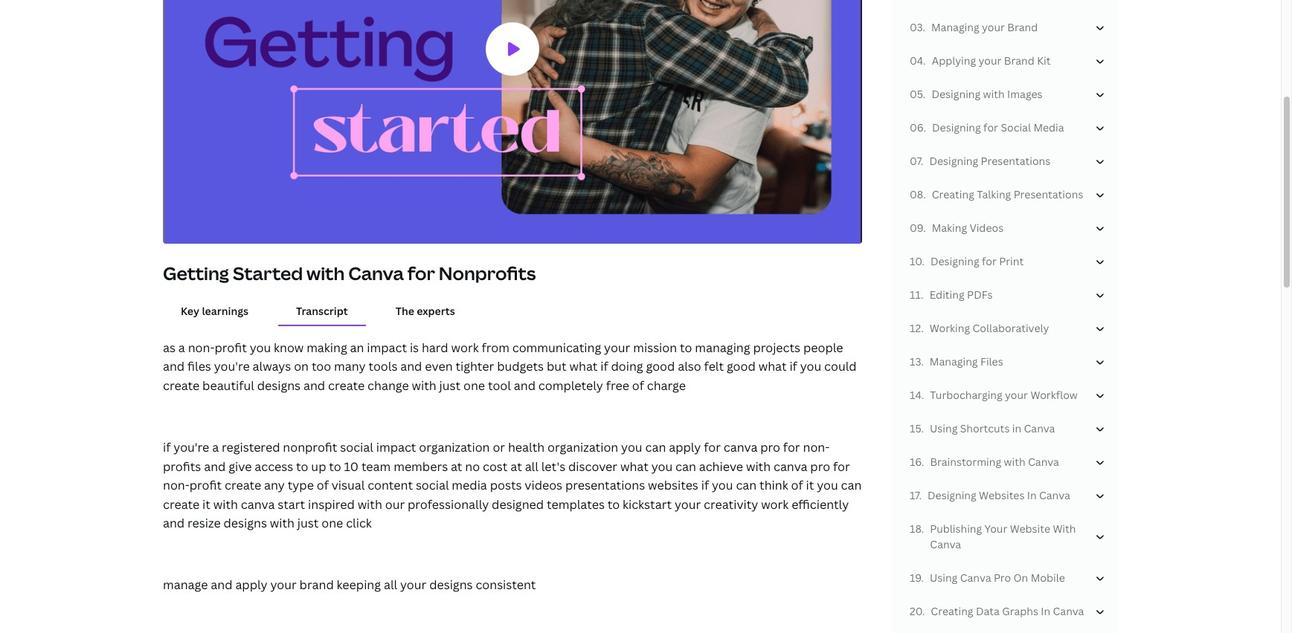 Task type: describe. For each thing, give the bounding box(es) containing it.
08 . creating talking presentations
[[910, 188, 1084, 202]]

managing
[[695, 340, 750, 356]]

. for 11
[[921, 288, 924, 302]]

13
[[910, 355, 921, 369]]

09
[[910, 221, 923, 235]]

09 . making videos
[[910, 221, 1004, 235]]

creating for creating data graphs in canva
[[931, 605, 974, 619]]

know
[[274, 340, 304, 356]]

one inside if you're a registered nonprofit social impact organization or health organization you can apply for canva pro for non- profits and give access to up to 10 team members at no cost at all let's discover what you can achieve with canva pro for non-profit create any type of visual content social media posts videos presentations websites if you can think of it you can create it with canva start inspired with our professionally designed templates to kickstart your creativity work efficiently and resize designs with just one click
[[322, 516, 343, 532]]

budgets
[[497, 359, 544, 375]]

and left resize on the left bottom of page
[[163, 516, 185, 532]]

up
[[311, 459, 326, 475]]

and down is
[[400, 359, 422, 375]]

12
[[910, 322, 921, 336]]

presentations
[[565, 478, 645, 494]]

creating for creating talking presentations
[[932, 188, 975, 202]]

efficiently
[[792, 497, 849, 513]]

publishing
[[930, 522, 982, 537]]

files
[[981, 355, 1004, 369]]

your right keeping
[[400, 578, 427, 594]]

transcript button
[[278, 297, 366, 325]]

2 horizontal spatial what
[[759, 359, 787, 375]]

achieve
[[699, 459, 743, 475]]

12 . working collaboratively
[[910, 322, 1049, 336]]

13 . managing files
[[910, 355, 1004, 369]]

you up always
[[250, 340, 271, 356]]

with down in
[[1004, 456, 1026, 470]]

15 . using shortcuts in canva
[[910, 422, 1055, 436]]

editing
[[930, 288, 965, 302]]

for left social
[[984, 121, 999, 135]]

using for using shortcuts in canva
[[930, 422, 958, 436]]

mobile
[[1031, 572, 1065, 586]]

give
[[229, 459, 252, 475]]

11
[[910, 288, 921, 302]]

as a non-profit you know making an impact is hard work from communicating your mission to managing projects people and files you're always on too many tools and even tighter budgets but what if doing good also felt good what if you could create beautiful designs and create change with just one tool and completely free of charge
[[163, 340, 857, 394]]

registered
[[222, 440, 280, 456]]

from
[[482, 340, 510, 356]]

19
[[910, 572, 921, 586]]

if down projects
[[790, 359, 798, 375]]

with up transcript
[[307, 261, 345, 286]]

to left up on the left of page
[[296, 459, 308, 475]]

if left doing
[[601, 359, 608, 375]]

1 horizontal spatial pro
[[811, 459, 831, 475]]

on
[[294, 359, 309, 375]]

resize
[[188, 516, 221, 532]]

tool
[[488, 378, 511, 394]]

canva inside 18 . publishing your website with canva
[[930, 538, 961, 552]]

transcript
[[296, 304, 348, 318]]

turbocharging
[[930, 389, 1003, 403]]

type
[[288, 478, 314, 494]]

0 vertical spatial social
[[340, 440, 373, 456]]

1 horizontal spatial canva
[[724, 440, 758, 456]]

all inside if you're a registered nonprofit social impact organization or health organization you can apply for canva pro for non- profits and give access to up to 10 team members at no cost at all let's discover what you can achieve with canva pro for non-profit create any type of visual content social media posts videos presentations websites if you can think of it you can create it with canva start inspired with our professionally designed templates to kickstart your creativity work efficiently and resize designs with just one click
[[525, 459, 539, 475]]

could
[[824, 359, 857, 375]]

designs inside if you're a registered nonprofit social impact organization or health organization you can apply for canva pro for non- profits and give access to up to 10 team members at no cost at all let's discover what you can achieve with canva pro for non-profit create any type of visual content social media posts videos presentations websites if you can think of it you can create it with canva start inspired with our professionally designed templates to kickstart your creativity work efficiently and resize designs with just one click
[[224, 516, 267, 532]]

getting
[[163, 261, 229, 286]]

collaboratively
[[973, 322, 1049, 336]]

canva up the in the left of the page
[[348, 261, 404, 286]]

03
[[910, 20, 923, 34]]

canva up 17 . designing websites in canva at the right bottom
[[1028, 456, 1059, 470]]

0 horizontal spatial apply
[[235, 578, 268, 594]]

and left give
[[204, 459, 226, 475]]

. for 15
[[921, 422, 924, 436]]

11 . editing pdfs
[[910, 288, 993, 302]]

inspired
[[308, 497, 355, 513]]

hard
[[422, 340, 448, 356]]

in
[[1013, 422, 1022, 436]]

and down budgets
[[514, 378, 536, 394]]

professionally
[[408, 497, 489, 513]]

data
[[976, 605, 1000, 619]]

beautiful
[[202, 378, 254, 394]]

you up 'websites'
[[652, 459, 673, 475]]

what inside if you're a registered nonprofit social impact organization or health organization you can apply for canva pro for non- profits and give access to up to 10 team members at no cost at all let's discover what you can achieve with canva pro for non-profit create any type of visual content social media posts videos presentations websites if you can think of it you can create it with canva start inspired with our professionally designed templates to kickstart your creativity work efficiently and resize designs with just one click
[[621, 459, 649, 475]]

just inside if you're a registered nonprofit social impact organization or health organization you can apply for canva pro for non- profits and give access to up to 10 team members at no cost at all let's discover what you can achieve with canva pro for non-profit create any type of visual content social media posts videos presentations websites if you can think of it you can create it with canva start inspired with our professionally designed templates to kickstart your creativity work efficiently and resize designs with just one click
[[297, 516, 319, 532]]

you down 'people'
[[800, 359, 822, 375]]

0 vertical spatial pro
[[761, 440, 781, 456]]

too
[[312, 359, 331, 375]]

with inside as a non-profit you know making an impact is hard work from communicating your mission to managing projects people and files you're always on too many tools and even tighter budgets but what if doing good also felt good what if you could create beautiful designs and create change with just one tool and completely free of charge
[[412, 378, 437, 394]]

to right up on the left of page
[[329, 459, 341, 475]]

applying
[[932, 54, 976, 68]]

05
[[910, 87, 923, 101]]

1 horizontal spatial 10
[[910, 255, 922, 269]]

1 organization from the left
[[419, 440, 490, 456]]

1 vertical spatial canva
[[774, 459, 808, 475]]

or
[[493, 440, 505, 456]]

getting started with canva for nonprofits
[[163, 261, 536, 286]]

1 vertical spatial it
[[202, 497, 211, 513]]

print
[[999, 255, 1024, 269]]

for up the experts
[[408, 261, 435, 286]]

mission
[[633, 340, 677, 356]]

brainstorming
[[930, 456, 1002, 470]]

videos
[[970, 221, 1004, 235]]

and right manage
[[211, 578, 233, 594]]

click
[[346, 516, 372, 532]]

a inside if you're a registered nonprofit social impact organization or health organization you can apply for canva pro for non- profits and give access to up to 10 team members at no cost at all let's discover what you can achieve with canva pro for non-profit create any type of visual content social media posts videos presentations websites if you can think of it you can create it with canva start inspired with our professionally designed templates to kickstart your creativity work efficiently and resize designs with just one click
[[212, 440, 219, 456]]

07 . designing presentations
[[910, 154, 1051, 168]]

0 vertical spatial presentations
[[981, 154, 1051, 168]]

media
[[1034, 121, 1065, 135]]

. for 07
[[921, 154, 924, 168]]

for up think
[[783, 440, 800, 456]]

your inside as a non-profit you know making an impact is hard work from communicating your mission to managing projects people and files you're always on too many tools and even tighter budgets but what if doing good also felt good what if you could create beautiful designs and create change with just one tool and completely free of charge
[[604, 340, 631, 356]]

. for 05
[[923, 87, 926, 101]]

impact inside as a non-profit you know making an impact is hard work from communicating your mission to managing projects people and files you're always on too many tools and even tighter budgets but what if doing good also felt good what if you could create beautiful designs and create change with just one tool and completely free of charge
[[367, 340, 407, 356]]

18
[[910, 522, 922, 537]]

create up resize on the left bottom of page
[[163, 497, 200, 513]]

your right applying
[[979, 54, 1002, 68]]

talking
[[977, 188, 1011, 202]]

if down achieve
[[701, 478, 709, 494]]

just inside as a non-profit you know making an impact is hard work from communicating your mission to managing projects people and files you're always on too many tools and even tighter budgets but what if doing good also felt good what if you could create beautiful designs and create change with just one tool and completely free of charge
[[439, 378, 461, 394]]

learnings
[[202, 304, 248, 318]]

canva right in
[[1024, 422, 1055, 436]]

the experts
[[396, 304, 455, 318]]

if you're a registered nonprofit social impact organization or health organization you can apply for canva pro for non- profits and give access to up to 10 team members at no cost at all let's discover what you can achieve with canva pro for non-profit create any type of visual content social media posts videos presentations websites if you can think of it you can create it with canva start inspired with our professionally designed templates to kickstart your creativity work efficiently and resize designs with just one click
[[163, 440, 862, 532]]

0 horizontal spatial of
[[317, 478, 329, 494]]

designing for designing presentations
[[930, 154, 979, 168]]

websites
[[648, 478, 699, 494]]

websites
[[979, 489, 1025, 503]]

. for 17
[[919, 489, 922, 503]]

start
[[278, 497, 305, 513]]

2 horizontal spatial of
[[791, 478, 803, 494]]

and down the too
[[304, 378, 325, 394]]

keeping
[[337, 578, 381, 594]]

you down achieve
[[712, 478, 733, 494]]

. for 03
[[923, 20, 926, 34]]

with down 'start'
[[270, 516, 295, 532]]

with left images
[[983, 87, 1005, 101]]

. for 20
[[922, 605, 925, 619]]

canva down mobile
[[1053, 605, 1084, 619]]

you up efficiently in the bottom right of the page
[[817, 478, 838, 494]]

17 . designing websites in canva
[[910, 489, 1071, 503]]

your up 04 . applying your brand kit
[[982, 20, 1005, 34]]

and down as
[[163, 359, 185, 375]]

pro
[[994, 572, 1011, 586]]

10 . designing for print
[[910, 255, 1024, 269]]

with up think
[[746, 459, 771, 475]]

04
[[910, 54, 923, 68]]

work inside as a non-profit you know making an impact is hard work from communicating your mission to managing projects people and files you're always on too many tools and even tighter budgets but what if doing good also felt good what if you could create beautiful designs and create change with just one tool and completely free of charge
[[451, 340, 479, 356]]

manage and apply your brand keeping all your designs consistent
[[163, 578, 536, 594]]

started
[[233, 261, 303, 286]]

files
[[188, 359, 211, 375]]

. for 18
[[922, 522, 924, 537]]

16 . brainstorming with canva
[[910, 456, 1059, 470]]

to down presentations
[[608, 497, 620, 513]]

designing for designing with images
[[932, 87, 981, 101]]

with up click
[[358, 497, 382, 513]]

members
[[394, 459, 448, 475]]

you're inside if you're a registered nonprofit social impact organization or health organization you can apply for canva pro for non- profits and give access to up to 10 team members at no cost at all let's discover what you can achieve with canva pro for non-profit create any type of visual content social media posts videos presentations websites if you can think of it you can create it with canva start inspired with our professionally designed templates to kickstart your creativity work efficiently and resize designs with just one click
[[174, 440, 209, 456]]

create down many at the bottom left of page
[[328, 378, 365, 394]]

work inside if you're a registered nonprofit social impact organization or health organization you can apply for canva pro for non- profits and give access to up to 10 team members at no cost at all let's discover what you can achieve with canva pro for non-profit create any type of visual content social media posts videos presentations websites if you can think of it you can create it with canva start inspired with our professionally designed templates to kickstart your creativity work efficiently and resize designs with just one click
[[761, 497, 789, 513]]

apply inside if you're a registered nonprofit social impact organization or health organization you can apply for canva pro for non- profits and give access to up to 10 team members at no cost at all let's discover what you can achieve with canva pro for non-profit create any type of visual content social media posts videos presentations websites if you can think of it you can create it with canva start inspired with our professionally designed templates to kickstart your creativity work efficiently and resize designs with just one click
[[669, 440, 701, 456]]

creativity
[[704, 497, 758, 513]]

designs inside as a non-profit you know making an impact is hard work from communicating your mission to managing projects people and files you're always on too many tools and even tighter budgets but what if doing good also felt good what if you could create beautiful designs and create change with just one tool and completely free of charge
[[257, 378, 301, 394]]

create down give
[[225, 478, 261, 494]]

14 . turbocharging your workflow
[[910, 389, 1078, 403]]

is
[[410, 340, 419, 356]]

1 at from the left
[[451, 459, 462, 475]]

. for 14
[[922, 389, 924, 403]]

any
[[264, 478, 285, 494]]

2 at from the left
[[511, 459, 522, 475]]



Task type: locate. For each thing, give the bounding box(es) containing it.
1 vertical spatial social
[[416, 478, 449, 494]]

a inside as a non-profit you know making an impact is hard work from communicating your mission to managing projects people and files you're always on too many tools and even tighter budgets but what if doing good also felt good what if you could create beautiful designs and create change with just one tool and completely free of charge
[[178, 340, 185, 356]]

canva left pro
[[960, 572, 991, 586]]

0 vertical spatial work
[[451, 340, 479, 356]]

0 horizontal spatial in
[[1027, 489, 1037, 503]]

tools
[[369, 359, 398, 375]]

cost
[[483, 459, 508, 475]]

2 vertical spatial designs
[[429, 578, 473, 594]]

one inside as a non-profit you know making an impact is hard work from communicating your mission to managing projects people and files you're always on too many tools and even tighter budgets but what if doing good also felt good what if you could create beautiful designs and create change with just one tool and completely free of charge
[[464, 378, 485, 394]]

0 vertical spatial apply
[[669, 440, 701, 456]]

. left publishing
[[922, 522, 924, 537]]

on
[[1014, 572, 1029, 586]]

0 horizontal spatial just
[[297, 516, 319, 532]]

good down the mission
[[646, 359, 675, 375]]

managing for managing your brand
[[932, 20, 980, 34]]

1 vertical spatial profit
[[190, 478, 222, 494]]

experts
[[417, 304, 455, 318]]

0 vertical spatial 10
[[910, 255, 922, 269]]

. down 06
[[921, 154, 924, 168]]

0 horizontal spatial good
[[646, 359, 675, 375]]

1 vertical spatial managing
[[930, 355, 978, 369]]

all right keeping
[[384, 578, 397, 594]]

2 good from the left
[[727, 359, 756, 375]]

templates
[[547, 497, 605, 513]]

. left "turbocharging"
[[922, 389, 924, 403]]

create down files
[[163, 378, 200, 394]]

it up efficiently in the bottom right of the page
[[806, 478, 814, 494]]

for up achieve
[[704, 440, 721, 456]]

a right as
[[178, 340, 185, 356]]

no
[[465, 459, 480, 475]]

to up also
[[680, 340, 692, 356]]

to inside as a non-profit you know making an impact is hard work from communicating your mission to managing projects people and files you're always on too many tools and even tighter budgets but what if doing good also felt good what if you could create beautiful designs and create change with just one tool and completely free of charge
[[680, 340, 692, 356]]

what up presentations
[[621, 459, 649, 475]]

. left editing
[[921, 288, 924, 302]]

apply left the brand
[[235, 578, 268, 594]]

at left no
[[451, 459, 462, 475]]

posts
[[490, 478, 522, 494]]

work up "tighter"
[[451, 340, 479, 356]]

with
[[983, 87, 1005, 101], [307, 261, 345, 286], [412, 378, 437, 394], [1004, 456, 1026, 470], [746, 459, 771, 475], [213, 497, 238, 513], [358, 497, 382, 513], [270, 516, 295, 532]]

social down the members
[[416, 478, 449, 494]]

0 horizontal spatial a
[[178, 340, 185, 356]]

1 horizontal spatial in
[[1041, 605, 1051, 619]]

canva down publishing
[[930, 538, 961, 552]]

with up resize on the left bottom of page
[[213, 497, 238, 513]]

what
[[570, 359, 598, 375], [759, 359, 787, 375], [621, 459, 649, 475]]

0 horizontal spatial all
[[384, 578, 397, 594]]

0 vertical spatial profit
[[215, 340, 247, 356]]

using
[[930, 422, 958, 436], [930, 572, 958, 586]]

managing up applying
[[932, 20, 980, 34]]

tighter
[[456, 359, 494, 375]]

1 horizontal spatial it
[[806, 478, 814, 494]]

0 horizontal spatial 10
[[344, 459, 359, 475]]

videos
[[525, 478, 563, 494]]

content
[[368, 478, 413, 494]]

designing right 07
[[930, 154, 979, 168]]

nonprofits
[[439, 261, 536, 286]]

2 vertical spatial canva
[[241, 497, 275, 513]]

0 horizontal spatial at
[[451, 459, 462, 475]]

good down managing
[[727, 359, 756, 375]]

of down up on the left of page
[[317, 478, 329, 494]]

0 vertical spatial designs
[[257, 378, 301, 394]]

1 vertical spatial brand
[[1004, 54, 1035, 68]]

canva down "any"
[[241, 497, 275, 513]]

. for 06
[[924, 121, 926, 135]]

designing down applying
[[932, 87, 981, 101]]

1 vertical spatial designs
[[224, 516, 267, 532]]

. up 09 . making videos
[[923, 188, 926, 202]]

of inside as a non-profit you know making an impact is hard work from communicating your mission to managing projects people and files you're always on too many tools and even tighter budgets but what if doing good also felt good what if you could create beautiful designs and create change with just one tool and completely free of charge
[[632, 378, 644, 394]]

for left print
[[982, 255, 997, 269]]

managing down working
[[930, 355, 978, 369]]

visual
[[332, 478, 365, 494]]

with down even
[[412, 378, 437, 394]]

designing up publishing
[[928, 489, 977, 503]]

. left applying
[[923, 54, 926, 68]]

your
[[985, 522, 1008, 537]]

04 . applying your brand kit
[[910, 54, 1051, 68]]

10 up 11
[[910, 255, 922, 269]]

completely
[[539, 378, 603, 394]]

brand
[[1008, 20, 1038, 34], [1004, 54, 1035, 68]]

profit down learnings at the left of the page
[[215, 340, 247, 356]]

. for 08
[[923, 188, 926, 202]]

using for using canva pro on mobile
[[930, 572, 958, 586]]

1 vertical spatial one
[[322, 516, 343, 532]]

1 vertical spatial all
[[384, 578, 397, 594]]

the experts button
[[378, 297, 473, 325]]

in right graphs
[[1041, 605, 1051, 619]]

it up resize on the left bottom of page
[[202, 497, 211, 513]]

impact inside if you're a registered nonprofit social impact organization or health organization you can apply for canva pro for non- profits and give access to up to 10 team members at no cost at all let's discover what you can achieve with canva pro for non-profit create any type of visual content social media posts videos presentations websites if you can think of it you can create it with canva start inspired with our professionally designed templates to kickstart your creativity work efficiently and resize designs with just one click
[[376, 440, 416, 456]]

1 vertical spatial non-
[[803, 440, 830, 456]]

.
[[923, 20, 926, 34], [923, 54, 926, 68], [923, 87, 926, 101], [924, 121, 926, 135], [921, 154, 924, 168], [923, 188, 926, 202], [923, 221, 926, 235], [922, 255, 925, 269], [921, 288, 924, 302], [921, 322, 924, 336], [921, 355, 924, 369], [922, 389, 924, 403], [921, 422, 924, 436], [922, 456, 924, 470], [919, 489, 922, 503], [922, 522, 924, 537], [921, 572, 924, 586], [922, 605, 925, 619]]

0 vertical spatial creating
[[932, 188, 975, 202]]

for up efficiently in the bottom right of the page
[[833, 459, 850, 475]]

. up 16
[[921, 422, 924, 436]]

designing for designing websites in canva
[[928, 489, 977, 503]]

10
[[910, 255, 922, 269], [344, 459, 359, 475]]

0 horizontal spatial work
[[451, 340, 479, 356]]

using right 15
[[930, 422, 958, 436]]

our
[[385, 497, 405, 513]]

1 vertical spatial you're
[[174, 440, 209, 456]]

10 inside if you're a registered nonprofit social impact organization or health organization you can apply for canva pro for non- profits and give access to up to 10 team members at no cost at all let's discover what you can achieve with canva pro for non-profit create any type of visual content social media posts videos presentations websites if you can think of it you can create it with canva start inspired with our professionally designed templates to kickstart your creativity work efficiently and resize designs with just one click
[[344, 459, 359, 475]]

0 horizontal spatial it
[[202, 497, 211, 513]]

03 . managing your brand
[[910, 20, 1038, 34]]

brand for 04 . applying your brand kit
[[1004, 54, 1035, 68]]

0 vertical spatial it
[[806, 478, 814, 494]]

1 vertical spatial a
[[212, 440, 219, 456]]

what up completely on the bottom left
[[570, 359, 598, 375]]

0 horizontal spatial one
[[322, 516, 343, 532]]

website
[[1010, 522, 1051, 537]]

0 vertical spatial you're
[[214, 359, 250, 375]]

designs right resize on the left bottom of page
[[224, 516, 267, 532]]

media
[[452, 478, 487, 494]]

. down 09
[[922, 255, 925, 269]]

you up presentations
[[621, 440, 643, 456]]

0 vertical spatial in
[[1027, 489, 1037, 503]]

with
[[1053, 522, 1076, 537]]

1 vertical spatial presentations
[[1014, 188, 1084, 202]]

doing
[[611, 359, 643, 375]]

good
[[646, 359, 675, 375], [727, 359, 756, 375]]

1 horizontal spatial social
[[416, 478, 449, 494]]

your
[[982, 20, 1005, 34], [979, 54, 1002, 68], [604, 340, 631, 356], [1005, 389, 1028, 403], [675, 497, 701, 513], [270, 578, 297, 594], [400, 578, 427, 594]]

0 horizontal spatial pro
[[761, 440, 781, 456]]

0 vertical spatial brand
[[1008, 20, 1038, 34]]

0 vertical spatial canva
[[724, 440, 758, 456]]

social up team
[[340, 440, 373, 456]]

17
[[910, 489, 919, 503]]

organization up discover at the bottom
[[548, 440, 619, 456]]

for
[[984, 121, 999, 135], [982, 255, 997, 269], [408, 261, 435, 286], [704, 440, 721, 456], [783, 440, 800, 456], [833, 459, 850, 475]]

1 horizontal spatial apply
[[669, 440, 701, 456]]

impact up team
[[376, 440, 416, 456]]

designs down always
[[257, 378, 301, 394]]

can
[[645, 440, 666, 456], [676, 459, 696, 475], [736, 478, 757, 494], [841, 478, 862, 494]]

a
[[178, 340, 185, 356], [212, 440, 219, 456]]

designs
[[257, 378, 301, 394], [224, 516, 267, 532], [429, 578, 473, 594]]

impact up tools at the bottom left of the page
[[367, 340, 407, 356]]

. down 05 . designing with images
[[924, 121, 926, 135]]

profit inside if you're a registered nonprofit social impact organization or health organization you can apply for canva pro for non- profits and give access to up to 10 team members at no cost at all let's discover what you can achieve with canva pro for non-profit create any type of visual content social media posts videos presentations websites if you can think of it you can create it with canva start inspired with our professionally designed templates to kickstart your creativity work efficiently and resize designs with just one click
[[190, 478, 222, 494]]

managing for managing files
[[930, 355, 978, 369]]

getting started with canva for nonprofits image
[[164, 0, 861, 247]]

1 vertical spatial impact
[[376, 440, 416, 456]]

. up 04
[[923, 20, 926, 34]]

key learnings button
[[163, 297, 266, 325]]

08
[[910, 188, 923, 202]]

. inside 18 . publishing your website with canva
[[922, 522, 924, 537]]

1 vertical spatial work
[[761, 497, 789, 513]]

20
[[910, 605, 922, 619]]

charge
[[647, 378, 686, 394]]

1 horizontal spatial you're
[[214, 359, 250, 375]]

presentations down social
[[981, 154, 1051, 168]]

1 horizontal spatial at
[[511, 459, 522, 475]]

social
[[1001, 121, 1031, 135]]

. up 20
[[921, 572, 924, 586]]

also
[[678, 359, 701, 375]]

1 horizontal spatial work
[[761, 497, 789, 513]]

brand for 03 . managing your brand
[[1008, 20, 1038, 34]]

and
[[163, 359, 185, 375], [400, 359, 422, 375], [304, 378, 325, 394], [514, 378, 536, 394], [204, 459, 226, 475], [163, 516, 185, 532], [211, 578, 233, 594]]

managing
[[932, 20, 980, 34], [930, 355, 978, 369]]

0 vertical spatial just
[[439, 378, 461, 394]]

07
[[910, 154, 921, 168]]

if up profits
[[163, 440, 171, 456]]

always
[[253, 359, 291, 375]]

felt
[[704, 359, 724, 375]]

creating left data
[[931, 605, 974, 619]]

1 horizontal spatial all
[[525, 459, 539, 475]]

non- up files
[[188, 340, 215, 356]]

1 horizontal spatial just
[[439, 378, 461, 394]]

0 vertical spatial non-
[[188, 340, 215, 356]]

1 vertical spatial pro
[[811, 459, 831, 475]]

in right websites
[[1027, 489, 1037, 503]]

creating
[[932, 188, 975, 202], [931, 605, 974, 619]]

even
[[425, 359, 453, 375]]

designed
[[492, 497, 544, 513]]

. for 04
[[923, 54, 926, 68]]

designing for designing for social media
[[932, 121, 981, 135]]

1 horizontal spatial one
[[464, 378, 485, 394]]

one down "inspired"
[[322, 516, 343, 532]]

. for 16
[[922, 456, 924, 470]]

communicating
[[512, 340, 601, 356]]

your inside if you're a registered nonprofit social impact organization or health organization you can apply for canva pro for non- profits and give access to up to 10 team members at no cost at all let's discover what you can achieve with canva pro for non-profit create any type of visual content social media posts videos presentations websites if you can think of it you can create it with canva start inspired with our professionally designed templates to kickstart your creativity work efficiently and resize designs with just one click
[[675, 497, 701, 513]]

profit inside as a non-profit you know making an impact is hard work from communicating your mission to managing projects people and files you're always on too many tools and even tighter budgets but what if doing good also felt good what if you could create beautiful designs and create change with just one tool and completely free of charge
[[215, 340, 247, 356]]

profit down profits
[[190, 478, 222, 494]]

0 horizontal spatial organization
[[419, 440, 490, 456]]

as
[[163, 340, 176, 356]]

images
[[1007, 87, 1043, 101]]

0 horizontal spatial social
[[340, 440, 373, 456]]

projects
[[753, 340, 801, 356]]

. for 19
[[921, 572, 924, 586]]

non- up efficiently in the bottom right of the page
[[803, 440, 830, 456]]

you're up profits
[[174, 440, 209, 456]]

. left working
[[921, 322, 924, 336]]

organization up no
[[419, 440, 490, 456]]

think
[[760, 478, 788, 494]]

. up 06
[[923, 87, 926, 101]]

social
[[340, 440, 373, 456], [416, 478, 449, 494]]

. left making
[[923, 221, 926, 235]]

non- inside as a non-profit you know making an impact is hard work from communicating your mission to managing projects people and files you're always on too many tools and even tighter budgets but what if doing good also felt good what if you could create beautiful designs and create change with just one tool and completely free of charge
[[188, 340, 215, 356]]

2 vertical spatial non-
[[163, 478, 190, 494]]

0 horizontal spatial canva
[[241, 497, 275, 513]]

1 horizontal spatial good
[[727, 359, 756, 375]]

brand
[[300, 578, 334, 594]]

1 vertical spatial just
[[297, 516, 319, 532]]

0 horizontal spatial you're
[[174, 440, 209, 456]]

all
[[525, 459, 539, 475], [384, 578, 397, 594]]

0 vertical spatial managing
[[932, 20, 980, 34]]

designing for designing for print
[[931, 255, 980, 269]]

it
[[806, 478, 814, 494], [202, 497, 211, 513]]

1 vertical spatial apply
[[235, 578, 268, 594]]

all down "health"
[[525, 459, 539, 475]]

1 horizontal spatial a
[[212, 440, 219, 456]]

14
[[910, 389, 922, 403]]

. for 10
[[922, 255, 925, 269]]

nonprofit
[[283, 440, 337, 456]]

0 horizontal spatial what
[[570, 359, 598, 375]]

1 vertical spatial in
[[1041, 605, 1051, 619]]

1 good from the left
[[646, 359, 675, 375]]

0 vertical spatial impact
[[367, 340, 407, 356]]

workflow
[[1031, 389, 1078, 403]]

just
[[439, 378, 461, 394], [297, 516, 319, 532]]

non-
[[188, 340, 215, 356], [803, 440, 830, 456], [163, 478, 190, 494]]

you're inside as a non-profit you know making an impact is hard work from communicating your mission to managing projects people and files you're always on too many tools and even tighter budgets but what if doing good also felt good what if you could create beautiful designs and create change with just one tool and completely free of charge
[[214, 359, 250, 375]]

apply up 'websites'
[[669, 440, 701, 456]]

1 vertical spatial creating
[[931, 605, 974, 619]]

. for 12
[[921, 322, 924, 336]]

making
[[307, 340, 347, 356]]

0 vertical spatial a
[[178, 340, 185, 356]]

2 horizontal spatial canva
[[774, 459, 808, 475]]

0 vertical spatial using
[[930, 422, 958, 436]]

0 vertical spatial all
[[525, 459, 539, 475]]

0 vertical spatial one
[[464, 378, 485, 394]]

. for 09
[[923, 221, 926, 235]]

your up in
[[1005, 389, 1028, 403]]

1 vertical spatial using
[[930, 572, 958, 586]]

18 . publishing your website with canva
[[910, 522, 1076, 552]]

using right the 19
[[930, 572, 958, 586]]

designing
[[932, 87, 981, 101], [932, 121, 981, 135], [930, 154, 979, 168], [931, 255, 980, 269], [928, 489, 977, 503]]

canva up think
[[774, 459, 808, 475]]

1 horizontal spatial of
[[632, 378, 644, 394]]

. down 16
[[919, 489, 922, 503]]

canva up with
[[1039, 489, 1071, 503]]

creating up 09 . making videos
[[932, 188, 975, 202]]

just down even
[[439, 378, 461, 394]]

your left the brand
[[270, 578, 297, 594]]

2 organization from the left
[[548, 440, 619, 456]]

. for 13
[[921, 355, 924, 369]]

presentations right the talking at the top right of the page
[[1014, 188, 1084, 202]]

designs left "consistent"
[[429, 578, 473, 594]]

1 vertical spatial 10
[[344, 459, 359, 475]]

1 horizontal spatial organization
[[548, 440, 619, 456]]

1 horizontal spatial what
[[621, 459, 649, 475]]

you
[[250, 340, 271, 356], [800, 359, 822, 375], [621, 440, 643, 456], [652, 459, 673, 475], [712, 478, 733, 494], [817, 478, 838, 494]]

making
[[932, 221, 967, 235]]

canva up achieve
[[724, 440, 758, 456]]



Task type: vqa. For each thing, say whether or not it's contained in the screenshot.
Audio button
no



